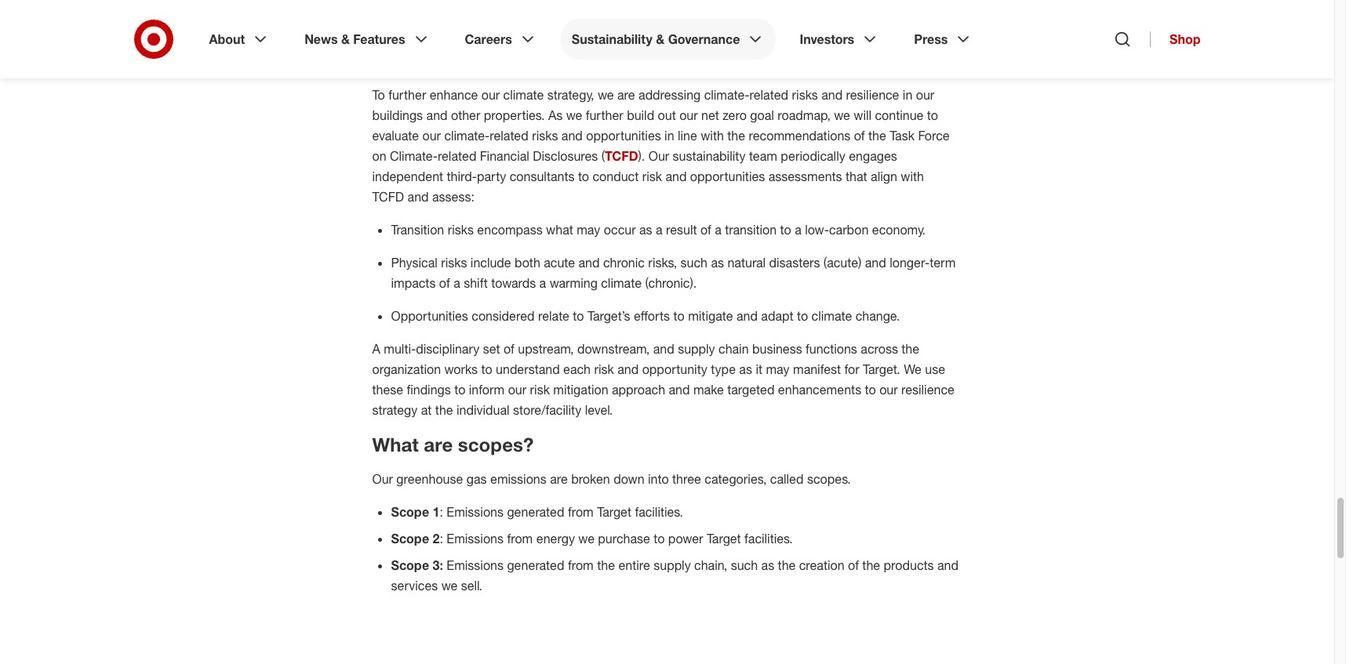 Task type: locate. For each thing, give the bounding box(es) containing it.
facilities. down the into
[[635, 505, 684, 520]]

with inside build out our net zero goal roadmap, we will continue to evaluate our climate-related risks and opportunities in line with the recommendations of the task force on climate-related financial disclosures (
[[701, 128, 724, 144]]

climate down the chronic
[[601, 275, 642, 291]]

1 horizontal spatial resilience
[[902, 382, 955, 398]]

adapt
[[762, 308, 794, 324]]

& for news
[[341, 31, 350, 47]]

0 vertical spatial such
[[681, 255, 708, 271]]

chain
[[719, 341, 749, 357]]

1 horizontal spatial further
[[586, 107, 624, 123]]

0 vertical spatial generated
[[507, 505, 565, 520]]

our down understand
[[508, 382, 527, 398]]

tcfd link
[[605, 148, 639, 164]]

and
[[693, 34, 749, 71], [822, 87, 843, 103], [427, 107, 448, 123], [562, 128, 583, 144], [666, 169, 687, 184], [408, 189, 429, 205], [579, 255, 600, 271], [866, 255, 887, 271], [737, 308, 758, 324], [654, 341, 675, 357], [618, 362, 639, 377], [669, 382, 690, 398], [938, 558, 959, 574]]

risks up the shift
[[441, 255, 467, 271]]

sustainability
[[673, 148, 746, 164]]

1 vertical spatial .
[[897, 362, 901, 377]]

).
[[639, 148, 649, 164]]

2 scope from the top
[[391, 531, 429, 547]]

1 emissions from the top
[[447, 505, 504, 520]]

& left governance
[[656, 31, 665, 47]]

emissions inside emissions generated from the entire supply chain, such as the creation of the products and services we sell.
[[447, 558, 504, 574]]

2 horizontal spatial target
[[863, 362, 897, 377]]

term
[[930, 255, 956, 271]]

0 horizontal spatial climate-
[[445, 128, 490, 144]]

scope 2 : emissions from energy we purchase to power target facilities.
[[391, 531, 793, 547]]

and down opportunity
[[669, 382, 690, 398]]

with
[[701, 128, 724, 144], [901, 169, 925, 184]]

are up build
[[618, 87, 635, 103]]

may right what
[[577, 222, 601, 238]]

news & features
[[305, 31, 405, 47]]

2 vertical spatial emissions
[[447, 558, 504, 574]]

are left broken
[[550, 472, 568, 487]]

2 vertical spatial are
[[550, 472, 568, 487]]

resilience up will
[[847, 87, 900, 103]]

down
[[614, 472, 645, 487]]

0 vertical spatial supply
[[678, 341, 716, 357]]

shift
[[464, 275, 488, 291]]

opportunities up tcfd link
[[587, 128, 661, 144]]

inform
[[469, 382, 505, 398]]

1 vertical spatial scope
[[391, 531, 429, 547]]

0 vertical spatial further
[[389, 87, 426, 103]]

that
[[846, 169, 868, 184]]

1 horizontal spatial &
[[656, 31, 665, 47]]

to
[[928, 107, 939, 123], [578, 169, 590, 184], [781, 222, 792, 238], [573, 308, 584, 324], [674, 308, 685, 324], [797, 308, 809, 324], [482, 362, 493, 377], [455, 382, 466, 398], [865, 382, 877, 398], [654, 531, 665, 547]]

of inside physical risks include both acute and chronic risks, such as natural disasters (acute) and longer-term impacts of a shift towards a warming climate (chronic).
[[439, 275, 450, 291]]

target up purchase
[[597, 505, 632, 520]]

0 vertical spatial from
[[568, 505, 594, 520]]

risks down assess:
[[448, 222, 474, 238]]

1 horizontal spatial climate-
[[705, 87, 750, 103]]

0 horizontal spatial climate
[[504, 87, 544, 103]]

climate- up zero
[[705, 87, 750, 103]]

climate inside to further enhance our climate strategy, we are addressing climate-related risks and resilience in our buildings and other properties.
[[504, 87, 544, 103]]

assessments
[[769, 169, 843, 184]]

our up that align with tcfd
[[649, 148, 670, 164]]

disciplinary
[[416, 341, 480, 357]]

risks down as at left
[[532, 128, 558, 144]]

of down will
[[855, 128, 865, 144]]

we use these findings to inform our risk mitigation approach and make targeted enhancements to our resilience strategy at the individual store/facility level.
[[372, 362, 955, 418]]

0 horizontal spatial may
[[577, 222, 601, 238]]

risks up roadmap,
[[792, 87, 818, 103]]

1
[[433, 505, 440, 520]]

as left it
[[740, 362, 753, 377]]

0 vertical spatial climate
[[504, 87, 544, 103]]

1 vertical spatial further
[[586, 107, 624, 123]]

to right "s"
[[482, 362, 493, 377]]

our up the line at right
[[680, 107, 698, 123]]

emissions right 2
[[447, 531, 504, 547]]

press
[[915, 31, 948, 47]]

shop
[[1170, 31, 1201, 47]]

and assess:
[[408, 189, 475, 205]]

such up (chronic).
[[681, 255, 708, 271]]

2 vertical spatial risk
[[530, 382, 550, 398]]

to down across
[[865, 382, 877, 398]]

risk down downstream,
[[594, 362, 614, 377]]

2 : from the top
[[440, 531, 443, 547]]

emissions down gas
[[447, 505, 504, 520]]

& right news
[[341, 31, 350, 47]]

1 horizontal spatial our
[[649, 148, 670, 164]]

such right chain,
[[731, 558, 758, 574]]

3:
[[433, 558, 443, 574]]

0 vertical spatial emissions
[[447, 505, 504, 520]]

the right at
[[435, 403, 453, 418]]

and inside emissions generated from the entire supply chain, such as the creation of the products and services we sell.
[[938, 558, 959, 574]]

in left the line at right
[[665, 128, 675, 144]]

we left sell.
[[442, 578, 458, 594]]

strategy,
[[548, 87, 595, 103]]

climate up properties.
[[504, 87, 544, 103]]

1 vertical spatial facilities.
[[745, 531, 793, 547]]

opportunities down sustainability
[[691, 169, 765, 184]]

1 vertical spatial supply
[[654, 558, 691, 574]]

our
[[649, 148, 670, 164], [372, 472, 393, 487]]

risks,
[[649, 255, 677, 271]]

generated up 'energy'
[[507, 505, 565, 520]]

opportunities up will
[[758, 34, 958, 71]]

0 vertical spatial our
[[649, 148, 670, 164]]

as left natural
[[711, 255, 724, 271]]

0 horizontal spatial further
[[389, 87, 426, 103]]

climate-
[[705, 87, 750, 103], [445, 128, 490, 144]]

0 vertical spatial risk
[[643, 169, 662, 184]]

and up opportunity
[[654, 341, 675, 357]]

0 horizontal spatial our
[[372, 472, 393, 487]]

as inside emissions generated from the entire supply chain, such as the creation of the products and services we sell.
[[762, 558, 775, 574]]

0 horizontal spatial resilience
[[847, 87, 900, 103]]

acute
[[544, 255, 575, 271]]

and right products in the bottom of the page
[[938, 558, 959, 574]]

to
[[372, 87, 385, 103]]

1 vertical spatial are
[[424, 433, 453, 457]]

1 vertical spatial climate-
[[390, 148, 438, 164]]

emissions
[[447, 505, 504, 520], [447, 531, 504, 547], [447, 558, 504, 574]]

1 vertical spatial may
[[766, 362, 790, 377]]

from down scope 2 : emissions from energy we purchase to power target facilities.
[[568, 558, 594, 574]]

0 vertical spatial are
[[618, 87, 635, 103]]

findings
[[407, 382, 451, 398]]

1 vertical spatial :
[[440, 531, 443, 547]]

supply
[[678, 341, 716, 357], [654, 558, 691, 574]]

0 vertical spatial resilience
[[847, 87, 900, 103]]

1 horizontal spatial such
[[731, 558, 758, 574]]

climate- up independent
[[390, 148, 438, 164]]

sustainability & governance
[[572, 31, 741, 47]]

of right creation in the bottom of the page
[[849, 558, 859, 574]]

1 & from the left
[[341, 31, 350, 47]]

1 : from the top
[[440, 505, 443, 520]]

2 vertical spatial from
[[568, 558, 594, 574]]

generated down 'energy'
[[507, 558, 565, 574]]

0 vertical spatial tcfd
[[605, 148, 639, 164]]

2 horizontal spatial climate
[[812, 308, 853, 324]]

& for sustainability
[[656, 31, 665, 47]]

resilience inside to further enhance our climate strategy, we are addressing climate-related risks and resilience in our buildings and other properties.
[[847, 87, 900, 103]]

0 vertical spatial scope
[[391, 505, 429, 520]]

about
[[209, 31, 245, 47]]

1 vertical spatial target
[[597, 505, 632, 520]]

with down net
[[701, 128, 724, 144]]

climate- down other
[[445, 128, 490, 144]]

1 vertical spatial emissions
[[447, 531, 504, 547]]

conduct
[[593, 169, 639, 184]]

1 vertical spatial tcfd
[[372, 189, 404, 205]]

3 scope from the top
[[391, 558, 429, 574]]

the up engages in the top right of the page
[[869, 128, 887, 144]]

climate inside physical risks include both acute and chronic risks, such as natural disasters (acute) and longer-term impacts of a shift towards a warming climate (chronic).
[[601, 275, 642, 291]]

1 vertical spatial climate-
[[445, 128, 490, 144]]

1 generated from the top
[[507, 505, 565, 520]]

0 vertical spatial climate-
[[705, 87, 750, 103]]

0 horizontal spatial target
[[597, 505, 632, 520]]

risk
[[643, 169, 662, 184], [594, 362, 614, 377], [530, 382, 550, 398]]

we up as we further
[[598, 87, 614, 103]]

scope left 1 in the bottom left of the page
[[391, 505, 429, 520]]

1 horizontal spatial may
[[766, 362, 790, 377]]

the left entire at the left bottom of the page
[[597, 558, 615, 574]]

0 horizontal spatial facilities.
[[635, 505, 684, 520]]

1 vertical spatial opportunities
[[587, 128, 661, 144]]

: up 3:
[[440, 531, 443, 547]]

0 horizontal spatial with
[[701, 128, 724, 144]]

a left the low-
[[795, 222, 802, 238]]

0 horizontal spatial &
[[341, 31, 350, 47]]

tcfd down independent
[[372, 189, 404, 205]]

2 vertical spatial target
[[707, 531, 741, 547]]

risks inside to further enhance our climate strategy, we are addressing climate-related risks and resilience in our buildings and other properties.
[[792, 87, 818, 103]]

tcfd
[[605, 148, 639, 164], [372, 189, 404, 205]]

risk up store/facility
[[530, 382, 550, 398]]

level.
[[585, 403, 613, 418]]

related up third- at the top left of page
[[438, 148, 477, 164]]

to left the power
[[654, 531, 665, 547]]

these
[[372, 382, 403, 398]]

supply up s to understand each risk and opportunity type as it may manifest for target .
[[678, 341, 716, 357]]

2 emissions from the top
[[447, 531, 504, 547]]

result
[[666, 222, 697, 238]]

1 vertical spatial generated
[[507, 558, 565, 574]]

the up we at the right bottom
[[902, 341, 920, 357]]

supply down the power
[[654, 558, 691, 574]]

0 horizontal spatial risk
[[530, 382, 550, 398]]

across
[[861, 341, 899, 357]]

called
[[771, 472, 804, 487]]

scope for scope 2
[[391, 531, 429, 547]]

downstream,
[[578, 341, 650, 357]]

1 horizontal spatial in
[[903, 87, 913, 103]]

generated
[[507, 505, 565, 520], [507, 558, 565, 574]]

to down disclosures
[[578, 169, 590, 184]]

2 vertical spatial opportunities
[[691, 169, 765, 184]]

into
[[648, 472, 669, 487]]

0 horizontal spatial in
[[665, 128, 675, 144]]

from down scope 1 : emissions generated from target facilities.
[[507, 531, 533, 547]]

0 vertical spatial climate-
[[372, 34, 500, 71]]

(acute)
[[824, 255, 862, 271]]

from up scope 2 : emissions from energy we purchase to power target facilities.
[[568, 505, 594, 520]]

target down across
[[863, 362, 897, 377]]

1 horizontal spatial climate
[[601, 275, 642, 291]]

climate- inside to further enhance our climate strategy, we are addressing climate-related risks and resilience in our buildings and other properties.
[[705, 87, 750, 103]]

emissions for generated
[[447, 505, 504, 520]]

2 & from the left
[[656, 31, 665, 47]]

2
[[433, 531, 440, 547]]

.
[[897, 308, 901, 324], [897, 362, 901, 377]]

0 vertical spatial with
[[701, 128, 724, 144]]

and down independent
[[408, 189, 429, 205]]

relate
[[538, 308, 570, 324]]

risks
[[613, 34, 684, 71], [792, 87, 818, 103], [532, 128, 558, 144], [448, 222, 474, 238], [441, 255, 467, 271]]

1 scope from the top
[[391, 505, 429, 520]]

the inside we use these findings to inform our risk mitigation approach and make targeted enhancements to our resilience strategy at the individual store/facility level.
[[435, 403, 453, 418]]

1 vertical spatial risk
[[594, 362, 614, 377]]

related up "financial"
[[490, 128, 529, 144]]

1 horizontal spatial facilities.
[[745, 531, 793, 547]]

our inside our sustainability team periodically engages independent third-party consultants to conduct risk and opportunities assessments
[[649, 148, 670, 164]]

line
[[678, 128, 698, 144]]

of inside build out our net zero goal roadmap, we will continue to evaluate our climate-related risks and opportunities in line with the recommendations of the task force on climate-related financial disclosures (
[[855, 128, 865, 144]]

2 horizontal spatial are
[[618, 87, 635, 103]]

generated inside emissions generated from the entire supply chain, such as the creation of the products and services we sell.
[[507, 558, 565, 574]]

0 vertical spatial target
[[863, 362, 897, 377]]

resilience down use
[[902, 382, 955, 398]]

evaluate
[[372, 128, 419, 144]]

risk inside we use these findings to inform our risk mitigation approach and make targeted enhancements to our resilience strategy at the individual store/facility level.
[[530, 382, 550, 398]]

and down sustainability
[[666, 169, 687, 184]]

about link
[[198, 19, 281, 60]]

1 horizontal spatial are
[[550, 472, 568, 487]]

scope
[[391, 505, 429, 520], [391, 531, 429, 547], [391, 558, 429, 574]]

and up net
[[693, 34, 749, 71]]

facilities.
[[635, 505, 684, 520], [745, 531, 793, 547]]

goal
[[751, 107, 775, 123]]

1 vertical spatial in
[[665, 128, 675, 144]]

0 horizontal spatial such
[[681, 255, 708, 271]]

force
[[919, 128, 950, 144]]

climate up functions
[[812, 308, 853, 324]]

enhancements
[[778, 382, 862, 398]]

0 vertical spatial in
[[903, 87, 913, 103]]

2 horizontal spatial risk
[[643, 169, 662, 184]]

2 generated from the top
[[507, 558, 565, 574]]

as left creation in the bottom of the page
[[762, 558, 775, 574]]

such inside physical risks include both acute and chronic risks, such as natural disasters (acute) and longer-term impacts of a shift towards a warming climate (chronic).
[[681, 255, 708, 271]]

0 horizontal spatial tcfd
[[372, 189, 404, 205]]

the left products in the bottom of the page
[[863, 558, 881, 574]]

news
[[305, 31, 338, 47]]

emissions up sell.
[[447, 558, 504, 574]]

risk down ').'
[[643, 169, 662, 184]]

1 horizontal spatial with
[[901, 169, 925, 184]]

we left will
[[835, 107, 851, 123]]

1 vertical spatial climate
[[601, 275, 642, 291]]

climate- up enhance
[[372, 34, 500, 71]]

1 vertical spatial our
[[372, 472, 393, 487]]

longer-
[[890, 255, 930, 271]]

:
[[440, 505, 443, 520], [440, 531, 443, 547]]

further up buildings
[[389, 87, 426, 103]]

to inside our sustainability team periodically engages independent third-party consultants to conduct risk and opportunities assessments
[[578, 169, 590, 184]]

facilities. down called
[[745, 531, 793, 547]]

will
[[854, 107, 872, 123]]

of left the shift
[[439, 275, 450, 291]]

broken
[[572, 472, 610, 487]]

1 vertical spatial resilience
[[902, 382, 955, 398]]

we inside build out our net zero goal roadmap, we will continue to evaluate our climate-related risks and opportunities in line with the recommendations of the task force on climate-related financial disclosures (
[[835, 107, 851, 123]]

: up 2
[[440, 505, 443, 520]]

1 vertical spatial with
[[901, 169, 925, 184]]

risk inside our sustainability team periodically engages independent third-party consultants to conduct risk and opportunities assessments
[[643, 169, 662, 184]]

2 vertical spatial scope
[[391, 558, 429, 574]]

a down both
[[540, 275, 546, 291]]

of inside a multi-disciplinary set of upstream, downstream, and supply chain business functions across the organization work
[[504, 341, 515, 357]]

supply inside a multi-disciplinary set of upstream, downstream, and supply chain business functions across the organization work
[[678, 341, 716, 357]]

task
[[890, 128, 915, 144]]

1 horizontal spatial target
[[707, 531, 741, 547]]

1 horizontal spatial tcfd
[[605, 148, 639, 164]]

disclosures
[[533, 148, 598, 164]]

0 vertical spatial facilities.
[[635, 505, 684, 520]]

chronic
[[604, 255, 645, 271]]

climate-
[[372, 34, 500, 71], [390, 148, 438, 164]]

our greenhouse gas emissions are broken down into three categories, called scopes.
[[372, 472, 851, 487]]

. left we at the right bottom
[[897, 362, 901, 377]]

in up "continue"
[[903, 87, 913, 103]]

with inside that align with tcfd
[[901, 169, 925, 184]]

roadmap,
[[778, 107, 831, 123]]

emissions
[[491, 472, 547, 487]]

3 emissions from the top
[[447, 558, 504, 574]]

we right as at left
[[566, 107, 583, 123]]

encompass
[[477, 222, 543, 238]]

gas
[[467, 472, 487, 487]]

0 vertical spatial opportunities
[[758, 34, 958, 71]]

0 vertical spatial may
[[577, 222, 601, 238]]

the inside a multi-disciplinary set of upstream, downstream, and supply chain business functions across the organization work
[[902, 341, 920, 357]]

1 vertical spatial such
[[731, 558, 758, 574]]

to up force
[[928, 107, 939, 123]]

0 vertical spatial :
[[440, 505, 443, 520]]

may right it
[[766, 362, 790, 377]]

in inside to further enhance our climate strategy, we are addressing climate-related risks and resilience in our buildings and other properties.
[[903, 87, 913, 103]]

impacts
[[391, 275, 436, 291]]

to down work
[[455, 382, 466, 398]]

third-
[[447, 169, 477, 184]]

as we further
[[549, 107, 627, 123]]



Task type: describe. For each thing, give the bounding box(es) containing it.
what
[[372, 433, 419, 457]]

and inside build out our net zero goal roadmap, we will continue to evaluate our climate-related risks and opportunities in line with the recommendations of the task force on climate-related financial disclosures (
[[562, 128, 583, 144]]

1 vertical spatial from
[[507, 531, 533, 547]]

to right efforts
[[674, 308, 685, 324]]

opportunity
[[643, 362, 708, 377]]

climate-related risks and opportunities
[[372, 34, 958, 71]]

purchase
[[598, 531, 651, 547]]

risks inside physical risks include both acute and chronic risks, such as natural disasters (acute) and longer-term impacts of a shift towards a warming climate (chronic).
[[441, 255, 467, 271]]

we
[[904, 362, 922, 377]]

in inside build out our net zero goal roadmap, we will continue to evaluate our climate-related risks and opportunities in line with the recommendations of the task force on climate-related financial disclosures (
[[665, 128, 675, 144]]

natural
[[728, 255, 766, 271]]

our sustainability team periodically engages independent third-party consultants to conduct risk and opportunities assessments
[[372, 148, 898, 184]]

related inside to further enhance our climate strategy, we are addressing climate-related risks and resilience in our buildings and other properties.
[[750, 87, 789, 103]]

our for ).
[[649, 148, 670, 164]]

are inside to further enhance our climate strategy, we are addressing climate-related risks and resilience in our buildings and other properties.
[[618, 87, 635, 103]]

transition risks encompass what may occur as a result of a transition to a low-carbon economy.
[[391, 222, 926, 238]]

a left the shift
[[454, 275, 461, 291]]

warming
[[550, 275, 598, 291]]

for
[[845, 362, 860, 377]]

type
[[711, 362, 736, 377]]

categories,
[[705, 472, 767, 487]]

our for what are scopes?
[[372, 472, 393, 487]]

of inside emissions generated from the entire supply chain, such as the creation of the products and services we sell.
[[849, 558, 859, 574]]

news & features link
[[294, 19, 442, 60]]

press link
[[904, 19, 985, 60]]

align
[[871, 169, 898, 184]]

team
[[749, 148, 778, 164]]

to left the low-
[[781, 222, 792, 238]]

other
[[451, 107, 481, 123]]

on
[[372, 148, 387, 164]]

of right result in the top of the page
[[701, 222, 712, 238]]

scope 3:
[[391, 558, 443, 574]]

net
[[702, 107, 720, 123]]

independent
[[372, 169, 444, 184]]

opportunities inside build out our net zero goal roadmap, we will continue to evaluate our climate-related risks and opportunities in line with the recommendations of the task force on climate-related financial disclosures (
[[587, 128, 661, 144]]

target's
[[588, 308, 631, 324]]

from inside emissions generated from the entire supply chain, such as the creation of the products and services we sell.
[[568, 558, 594, 574]]

assess:
[[432, 189, 475, 205]]

tcfd inside that align with tcfd
[[372, 189, 404, 205]]

our up "continue"
[[917, 87, 935, 103]]

the down zero
[[728, 128, 746, 144]]

1 horizontal spatial risk
[[594, 362, 614, 377]]

consultants
[[510, 169, 575, 184]]

use
[[926, 362, 946, 377]]

at
[[421, 403, 432, 418]]

careers
[[465, 31, 512, 47]]

as
[[549, 107, 563, 123]]

and inside we use these findings to inform our risk mitigation approach and make targeted enhancements to our resilience strategy at the individual store/facility level.
[[669, 382, 690, 398]]

risks inside build out our net zero goal roadmap, we will continue to evaluate our climate-related risks and opportunities in line with the recommendations of the task force on climate-related financial disclosures (
[[532, 128, 558, 144]]

zero
[[723, 107, 747, 123]]

a left transition
[[715, 222, 722, 238]]

enhance
[[430, 87, 478, 103]]

and down enhance
[[427, 107, 448, 123]]

risks up addressing
[[613, 34, 684, 71]]

build out our net zero goal roadmap, we will continue to evaluate our climate-related risks and opportunities in line with the recommendations of the task force on climate-related financial disclosures (
[[372, 107, 950, 164]]

a
[[372, 341, 381, 357]]

properties.
[[484, 107, 545, 123]]

and up roadmap,
[[822, 87, 843, 103]]

creation
[[800, 558, 845, 574]]

our down across
[[880, 382, 898, 398]]

0 horizontal spatial are
[[424, 433, 453, 457]]

economy.
[[873, 222, 926, 238]]

it
[[756, 362, 763, 377]]

greenhouse
[[397, 472, 463, 487]]

power
[[669, 531, 704, 547]]

: for scope 1
[[440, 505, 443, 520]]

a multi-disciplinary set of upstream, downstream, and supply chain business functions across the organization work
[[372, 341, 920, 377]]

careers link
[[454, 19, 549, 60]]

to further enhance our climate strategy, we are addressing climate-related risks and resilience in our buildings and other properties.
[[372, 87, 935, 123]]

such inside emissions generated from the entire supply chain, such as the creation of the products and services we sell.
[[731, 558, 758, 574]]

carbon
[[830, 222, 869, 238]]

the left creation in the bottom of the page
[[778, 558, 796, 574]]

chain,
[[695, 558, 728, 574]]

to right adapt on the top right
[[797, 308, 809, 324]]

physical
[[391, 255, 438, 271]]

s
[[472, 362, 478, 377]]

0 vertical spatial .
[[897, 308, 901, 324]]

scope for scope 1
[[391, 505, 429, 520]]

related up the strategy,
[[500, 34, 604, 71]]

we inside to further enhance our climate strategy, we are addressing climate-related risks and resilience in our buildings and other properties.
[[598, 87, 614, 103]]

investors link
[[789, 19, 891, 60]]

store/facility
[[513, 403, 582, 418]]

to right relate
[[573, 308, 584, 324]]

change
[[856, 308, 897, 324]]

make
[[694, 382, 724, 398]]

and inside a multi-disciplinary set of upstream, downstream, and supply chain business functions across the organization work
[[654, 341, 675, 357]]

supply inside emissions generated from the entire supply chain, such as the creation of the products and services we sell.
[[654, 558, 691, 574]]

scopes?
[[458, 433, 534, 457]]

and left adapt on the top right
[[737, 308, 758, 324]]

our right evaluate at the top
[[423, 128, 441, 144]]

individual
[[457, 403, 510, 418]]

targeted
[[728, 382, 775, 398]]

physical risks include both acute and chronic risks, such as natural disasters (acute) and longer-term impacts of a shift towards a warming climate (chronic).
[[391, 255, 956, 291]]

periodically
[[781, 148, 846, 164]]

our up properties.
[[482, 87, 500, 103]]

(chronic).
[[645, 275, 697, 291]]

further inside to further enhance our climate strategy, we are addressing climate-related risks and resilience in our buildings and other properties.
[[389, 87, 426, 103]]

resilience inside we use these findings to inform our risk mitigation approach and make targeted enhancements to our resilience strategy at the individual store/facility level.
[[902, 382, 955, 398]]

sustainability
[[572, 31, 653, 47]]

as inside physical risks include both acute and chronic risks, such as natural disasters (acute) and longer-term impacts of a shift towards a warming climate (chronic).
[[711, 255, 724, 271]]

climate- inside build out our net zero goal roadmap, we will continue to evaluate our climate-related risks and opportunities in line with the recommendations of the task force on climate-related financial disclosures (
[[445, 128, 490, 144]]

include
[[471, 255, 511, 271]]

climate- inside build out our net zero goal roadmap, we will continue to evaluate our climate-related risks and opportunities in line with the recommendations of the task force on climate-related financial disclosures (
[[390, 148, 438, 164]]

disasters
[[770, 255, 821, 271]]

continue
[[876, 107, 924, 123]]

and up the approach
[[618, 362, 639, 377]]

occur
[[604, 222, 636, 238]]

low-
[[805, 222, 830, 238]]

to inside build out our net zero goal roadmap, we will continue to evaluate our climate-related risks and opportunities in line with the recommendations of the task force on climate-related financial disclosures (
[[928, 107, 939, 123]]

both
[[515, 255, 541, 271]]

2 vertical spatial climate
[[812, 308, 853, 324]]

we inside emissions generated from the entire supply chain, such as the creation of the products and services we sell.
[[442, 578, 458, 594]]

scope 1 : emissions generated from target facilities.
[[391, 505, 684, 520]]

as right occur
[[640, 222, 653, 238]]

towards
[[492, 275, 536, 291]]

transition
[[391, 222, 444, 238]]

opportunities inside our sustainability team periodically engages independent third-party consultants to conduct risk and opportunities assessments
[[691, 169, 765, 184]]

mitigate
[[688, 308, 733, 324]]

organization
[[372, 362, 441, 377]]

s to understand each risk and opportunity type as it may manifest for target .
[[472, 362, 904, 377]]

and up warming
[[579, 255, 600, 271]]

emissions for from
[[447, 531, 504, 547]]

energy
[[537, 531, 575, 547]]

and inside our sustainability team periodically engages independent third-party consultants to conduct risk and opportunities assessments
[[666, 169, 687, 184]]

investors
[[800, 31, 855, 47]]

and right "(acute)"
[[866, 255, 887, 271]]

we right 'energy'
[[579, 531, 595, 547]]

: for scope 2
[[440, 531, 443, 547]]

understand
[[496, 362, 560, 377]]

scopes.
[[808, 472, 851, 487]]

a left result in the top of the page
[[656, 222, 663, 238]]

strategy
[[372, 403, 418, 418]]

addressing
[[639, 87, 701, 103]]



Task type: vqa. For each thing, say whether or not it's contained in the screenshot.
the recommendations
yes



